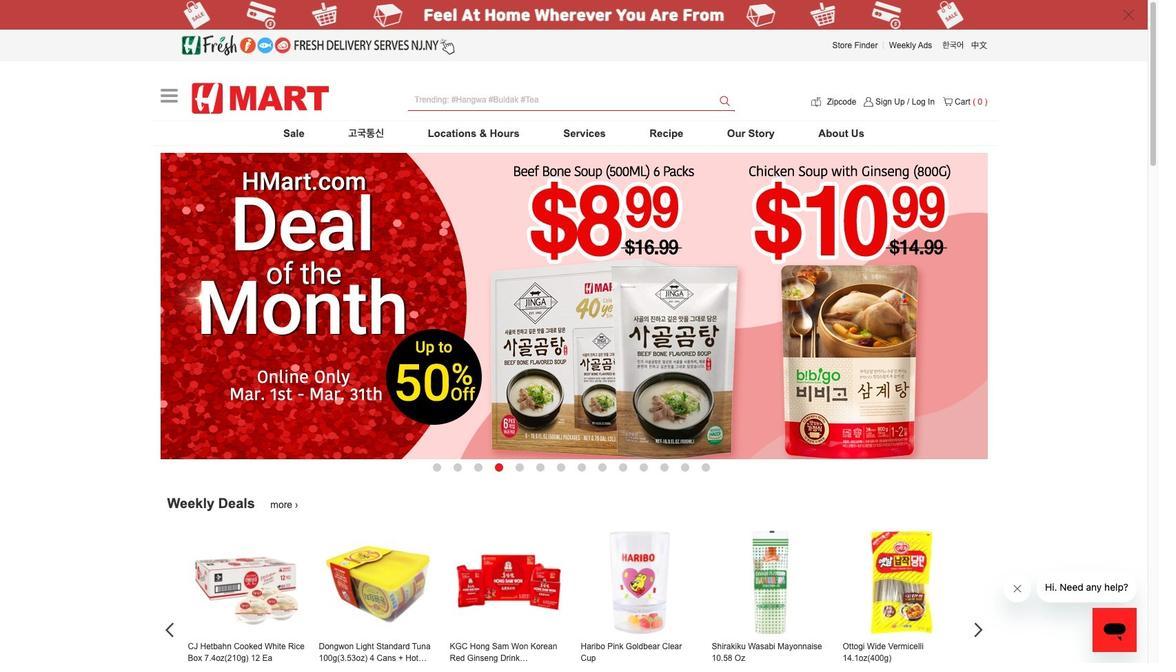 Task type: describe. For each thing, give the bounding box(es) containing it.
Trending: #Hangwa #Buldak #Tea text field
[[408, 90, 735, 111]]

hong sam won korean red ginseng drink 1.69oz(50ml) 20 pouches image
[[450, 524, 567, 642]]

shirakiku wasabi mayonnaise 10.58 oz, 시라키쿠 와사비 마요네즈 10.58 oz image
[[712, 524, 829, 642]]

ottogi wide vermicelli 14.1oz(400g), 오뚜기 옛날 납작 당면 14.1oz(400g) image
[[843, 524, 960, 642]]



Task type: locate. For each thing, give the bounding box(es) containing it.
hfresh image
[[181, 35, 455, 56]]

h mart image
[[191, 75, 329, 122]]

cj hetbahn cooked white rice box 7.4oz(210g) 12 ea, cj 햇반 박스 7.4oz(210g) 12개입, cj hetbahn cooked white rice box 7.4oz(210g) 12 ea image
[[188, 524, 305, 642]]

dongwon light standard tuna 100g(3.53oz) 4 cans + hot pepper sauce tuna 100g(3.53oz) 2 cans, 동원 라이트 스탠다드 참치 100g(3.53oz) 4캔 + 고추참치 100g(3.53oz) 2캔 image
[[319, 524, 436, 642]]

haribo pink goldbear clear cup, 하리보 핑크 골드베어 투명컵 image
[[581, 524, 698, 642]]

tab list
[[160, 460, 988, 474]]



Task type: vqa. For each thing, say whether or not it's contained in the screenshot.
Hfresh image
yes



